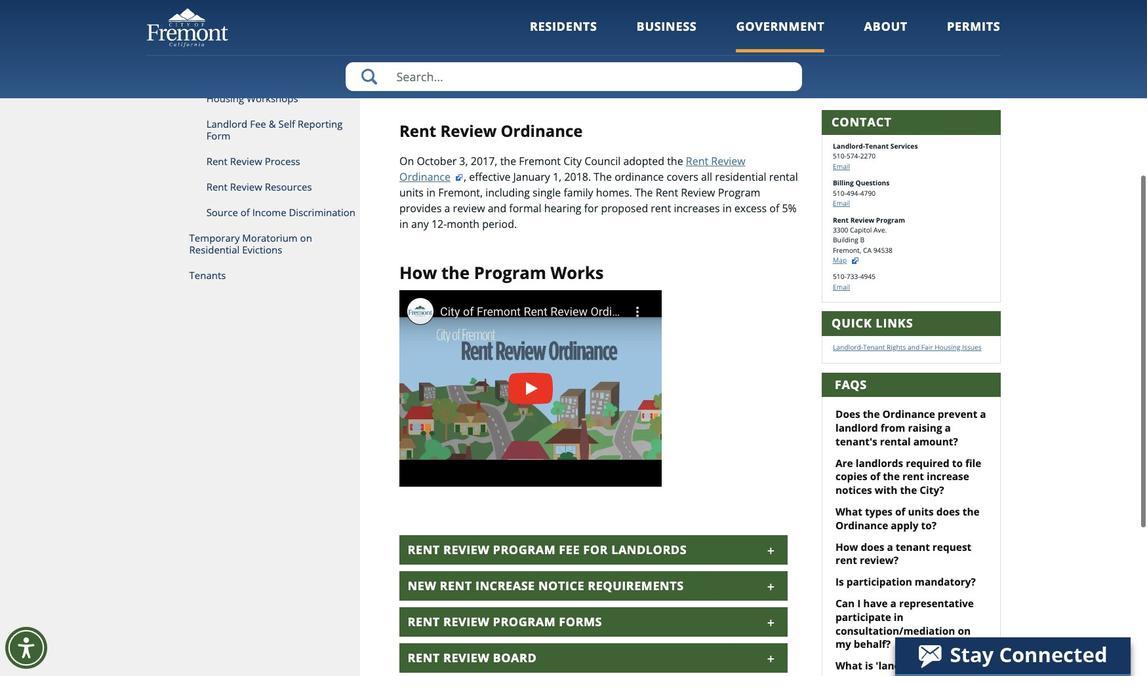 Task type: describe. For each thing, give the bounding box(es) containing it.
in inside can i have a representative participate in consultation/mediation on my behalf?
[[894, 611, 904, 625]]

quick links
[[832, 316, 913, 331]]

residential
[[715, 170, 766, 185]]

how for how the program works
[[399, 262, 437, 285]]

representative
[[899, 597, 974, 611]]

landlord fee & self reporting form link
[[147, 112, 360, 149]]

city?
[[920, 484, 944, 498]]

the inside does the ordinance prevent a landlord from raising a tenant's rental amount?
[[863, 408, 880, 422]]

with
[[875, 484, 898, 498]]

increase
[[927, 471, 969, 484]]

2017,
[[471, 154, 497, 169]]

510- inside billing questions 510-494-4790 email
[[833, 189, 847, 198]]

file
[[965, 457, 981, 471]]

0 vertical spatial housing
[[206, 92, 244, 105]]

raising
[[908, 422, 942, 435]]

510- inside the landlord-tenant services 510-574-2270 email
[[833, 152, 847, 161]]

fee inside tab list
[[559, 542, 580, 558]]

is
[[836, 576, 844, 590]]

housing workshops
[[206, 92, 298, 105]]

board
[[493, 651, 537, 666]]

ordinance inside does the ordinance prevent a landlord from raising a tenant's rental amount?
[[883, 408, 935, 422]]

review up rent review resources link
[[230, 155, 262, 168]]

of inside what types of units does the ordinance apply to?
[[895, 506, 905, 519]]

adopted
[[623, 154, 664, 169]]

review up rent review board
[[443, 615, 490, 630]]

new rent increase notice requirements
[[408, 579, 684, 594]]

participation
[[847, 576, 912, 590]]

any
[[411, 217, 429, 232]]

what for what types of units does the ordinance apply to?
[[836, 506, 862, 519]]

copies
[[836, 471, 868, 484]]

tenant for services
[[865, 142, 889, 151]]

, effective january 1, 2018. the ordinance covers all residential rental units in fremont, including single family homes. the rent review program provides a review and formal hearing for proposed rent increases in excess of 5% in any 12-month period.
[[399, 170, 798, 232]]

about
[[864, 18, 908, 34]]

council
[[585, 154, 621, 169]]

i
[[857, 597, 861, 611]]

types
[[865, 506, 893, 519]]

rent inside , effective january 1, 2018. the ordinance covers all residential rental units in fremont, including single family homes. the rent review program provides a review and formal hearing for proposed rent increases in excess of 5% in any 12-month period.
[[651, 202, 671, 216]]

program for forms
[[493, 615, 556, 630]]

4790
[[860, 189, 876, 198]]

is participation mandatory?
[[836, 576, 976, 590]]

links
[[876, 316, 913, 331]]

resources
[[265, 180, 312, 193]]

tenant for rights
[[863, 343, 885, 352]]

3300
[[833, 226, 848, 235]]

fremont, inside rent review program 3300 capitol ave. building b fremont, ca 94538 map
[[833, 246, 861, 255]]

510- inside 510-733-4945 email
[[833, 273, 847, 282]]

how for how does a tenant request rent review?
[[836, 541, 858, 555]]

city
[[564, 154, 582, 169]]

program for fee
[[493, 542, 556, 558]]

rent inside rent review program 3300 capitol ave. building b fremont, ca 94538 map
[[833, 215, 849, 225]]

rent review process link
[[147, 149, 360, 174]]

source
[[206, 206, 238, 219]]

3,
[[459, 154, 468, 169]]

columnusercontrol4 main content
[[399, 93, 801, 677]]

have
[[863, 597, 888, 611]]

1 vertical spatial the
[[635, 186, 653, 200]]

residents link
[[530, 18, 597, 52]]

the up covers
[[667, 154, 683, 169]]

are
[[836, 457, 853, 471]]

the right with
[[900, 484, 917, 498]]

on inside can i have a representative participate in consultation/mediation on my behalf?
[[958, 625, 971, 639]]

government link
[[736, 18, 825, 52]]

temporary moratorium on residential evictions
[[189, 232, 312, 256]]

&
[[269, 117, 276, 131]]

rental for residential
[[769, 170, 798, 185]]

in left excess
[[723, 202, 732, 216]]

review up increase
[[443, 542, 490, 558]]

1 horizontal spatial housing
[[935, 343, 961, 352]]

map link
[[833, 256, 860, 265]]

consultation/mediation
[[836, 625, 955, 639]]

review inside the rent review ordinance
[[711, 154, 746, 169]]

1 rent review ordinance from the top
[[399, 120, 583, 142]]

business link
[[637, 18, 697, 52]]

billing questions 510-494-4790 email
[[833, 179, 890, 208]]

a inside can i have a representative participate in consultation/mediation on my behalf?
[[890, 597, 897, 611]]

tenant's
[[836, 435, 877, 449]]

increases
[[674, 202, 720, 216]]

can
[[836, 597, 855, 611]]

tenants link
[[147, 263, 360, 289]]

574-
[[847, 152, 860, 161]]

building
[[833, 236, 858, 245]]

quick
[[832, 316, 872, 331]]

733-
[[847, 273, 860, 282]]

email inside the landlord-tenant services 510-574-2270 email
[[833, 162, 850, 171]]

residents
[[530, 18, 597, 34]]

review down rent review process link
[[230, 180, 262, 193]]

excess
[[735, 202, 767, 216]]

fremont, inside , effective january 1, 2018. the ordinance covers all residential rental units in fremont, including single family homes. the rent review program provides a review and formal hearing for proposed rent increases in excess of 5% in any 12-month period.
[[438, 186, 483, 200]]

moratorium
[[242, 232, 298, 245]]

behalf?
[[854, 638, 891, 652]]

rent review resources
[[206, 180, 312, 193]]

does
[[836, 408, 860, 422]]

Search text field
[[345, 62, 802, 91]]

residential
[[189, 243, 240, 256]]

what types of units does the ordinance apply to?
[[836, 506, 980, 533]]

rights
[[887, 343, 906, 352]]

rent review program fee for landlords
[[408, 542, 687, 558]]

rent review program header image
[[399, 0, 1001, 93]]

review?
[[860, 554, 899, 568]]

ordinance down october
[[399, 170, 451, 185]]

to?
[[921, 519, 937, 533]]

program inside , effective january 1, 2018. the ordinance covers all residential rental units in fremont, including single family homes. the rent review program provides a review and formal hearing for proposed rent increases in excess of 5% in any 12-month period.
[[718, 186, 760, 200]]

mandatory?
[[915, 576, 976, 590]]

email link for 510-
[[833, 162, 850, 171]]

landlord- for landlord-tenant rights and fair housing issues
[[833, 343, 863, 352]]

services
[[891, 142, 918, 151]]

rent review program 3300 capitol ave. building b fremont, ca 94538 map
[[833, 215, 905, 265]]

does inside what types of units does the ordinance apply to?
[[936, 506, 960, 519]]

billing
[[833, 179, 854, 188]]

landlord-tenant rights and fair housing issues link
[[833, 343, 982, 352]]

12-
[[431, 217, 447, 232]]

process
[[265, 155, 300, 168]]

the inside what types of units does the ordinance apply to?
[[963, 506, 980, 519]]

capitol
[[850, 226, 872, 235]]

permits
[[947, 18, 1001, 34]]

494-
[[847, 189, 860, 198]]

provides
[[399, 202, 442, 216]]

5%
[[782, 202, 797, 216]]

landlord
[[206, 117, 247, 131]]

rent review resources link
[[147, 174, 360, 200]]

rent review ordinance link
[[399, 154, 746, 185]]

source of income discrimination link
[[147, 200, 360, 226]]

evictions
[[242, 243, 282, 256]]

rent inside how does a tenant request rent review?
[[836, 554, 857, 568]]

what is 'landlord retaliation?'
[[836, 660, 985, 674]]

temporary
[[189, 232, 240, 245]]

ordinance up on october 3, 2017, the fremont city council adopted the
[[501, 120, 583, 142]]



Task type: locate. For each thing, give the bounding box(es) containing it.
the right the does
[[863, 408, 880, 422]]

0 vertical spatial tenant
[[865, 142, 889, 151]]

in up provides
[[426, 186, 436, 200]]

email link down 574-
[[833, 162, 850, 171]]

1 email link from the top
[[833, 162, 850, 171]]

rent left increases
[[651, 202, 671, 216]]

ordinance inside what types of units does the ordinance apply to?
[[836, 519, 888, 533]]

2018.
[[564, 170, 591, 185]]

of right copies
[[870, 471, 880, 484]]

fee
[[250, 117, 266, 131], [559, 542, 580, 558]]

the up the request
[[963, 506, 980, 519]]

the
[[594, 170, 612, 185], [635, 186, 653, 200]]

510- down map
[[833, 273, 847, 282]]

temporary moratorium on residential evictions link
[[147, 226, 360, 263]]

94538
[[873, 246, 893, 255]]

units inside , effective january 1, 2018. the ordinance covers all residential rental units in fremont, including single family homes. the rent review program provides a review and formal hearing for proposed rent increases in excess of 5% in any 12-month period.
[[399, 186, 424, 200]]

a right the prevent
[[980, 408, 986, 422]]

3 510- from the top
[[833, 273, 847, 282]]

0 horizontal spatial fremont,
[[438, 186, 483, 200]]

1 horizontal spatial rental
[[880, 435, 911, 449]]

2 rent review ordinance from the top
[[399, 154, 746, 185]]

0 vertical spatial what
[[836, 506, 862, 519]]

business
[[637, 18, 697, 34]]

proposed
[[601, 202, 648, 216]]

review up residential
[[711, 154, 746, 169]]

rental inside does the ordinance prevent a landlord from raising a tenant's rental amount?
[[880, 435, 911, 449]]

email link down 494-
[[833, 199, 850, 208]]

stay connected image
[[895, 638, 1129, 675]]

1 vertical spatial 510-
[[833, 189, 847, 198]]

tenants
[[189, 269, 226, 282]]

the down council
[[594, 170, 612, 185]]

faqs
[[835, 377, 867, 393]]

to
[[952, 457, 963, 471]]

apply
[[891, 519, 919, 533]]

0 vertical spatial 510-
[[833, 152, 847, 161]]

2 vertical spatial rent
[[836, 554, 857, 568]]

tenant
[[896, 541, 930, 555]]

1 horizontal spatial rent
[[836, 554, 857, 568]]

how down any on the top left of the page
[[399, 262, 437, 285]]

0 horizontal spatial housing
[[206, 92, 244, 105]]

landlord-tenant rights and fair housing issues
[[833, 343, 982, 352]]

1 email from the top
[[833, 162, 850, 171]]

0 horizontal spatial rent
[[651, 202, 671, 216]]

units inside what types of units does the ordinance apply to?
[[908, 506, 934, 519]]

2 email from the top
[[833, 199, 850, 208]]

1 510- from the top
[[833, 152, 847, 161]]

tenant up "2270"
[[865, 142, 889, 151]]

review up capitol
[[850, 215, 874, 225]]

of inside are landlords required to file copies of the rent increase notices with the city?
[[870, 471, 880, 484]]

1 vertical spatial housing
[[935, 343, 961, 352]]

what inside what types of units does the ordinance apply to?
[[836, 506, 862, 519]]

units down city? on the bottom of page
[[908, 506, 934, 519]]

required
[[906, 457, 950, 471]]

0 horizontal spatial rental
[[769, 170, 798, 185]]

prevent
[[938, 408, 978, 422]]

4945
[[860, 273, 876, 282]]

contact
[[832, 114, 892, 130]]

does inside how does a tenant request rent review?
[[861, 541, 884, 555]]

what for what is 'landlord retaliation?'
[[836, 660, 862, 674]]

on inside the temporary moratorium on residential evictions
[[300, 232, 312, 245]]

2 vertical spatial 510-
[[833, 273, 847, 282]]

tab list containing rent review program fee for landlords
[[399, 536, 788, 677]]

0 vertical spatial units
[[399, 186, 424, 200]]

program down period.
[[474, 262, 546, 285]]

rent inside are landlords required to file copies of the rent increase notices with the city?
[[903, 471, 924, 484]]

housing right fair
[[935, 343, 961, 352]]

landlords
[[611, 542, 687, 558]]

rent inside , effective january 1, 2018. the ordinance covers all residential rental units in fremont, including single family homes. the rent review program provides a review and formal hearing for proposed rent increases in excess of 5% in any 12-month period.
[[656, 186, 678, 200]]

1 vertical spatial and
[[908, 343, 920, 352]]

rental
[[769, 170, 798, 185], [880, 435, 911, 449]]

on october 3, 2017, the fremont city council adopted the
[[399, 154, 686, 169]]

rent up is on the bottom right of the page
[[836, 554, 857, 568]]

does down city? on the bottom of page
[[936, 506, 960, 519]]

for inside , effective january 1, 2018. the ordinance covers all residential rental units in fremont, including single family homes. the rent review program provides a review and formal hearing for proposed rent increases in excess of 5% in any 12-month period.
[[584, 202, 598, 216]]

1 vertical spatial for
[[583, 542, 608, 558]]

rental inside , effective january 1, 2018. the ordinance covers all residential rental units in fremont, including single family homes. the rent review program provides a review and formal hearing for proposed rent increases in excess of 5% in any 12-month period.
[[769, 170, 798, 185]]

for up notice at the bottom of page
[[583, 542, 608, 558]]

2 vertical spatial email
[[833, 283, 850, 292]]

review up increases
[[681, 186, 715, 200]]

the up types
[[883, 471, 900, 484]]

on down discrimination
[[300, 232, 312, 245]]

effective
[[469, 170, 511, 185]]

ordinance up amount?
[[883, 408, 935, 422]]

landlord fee & self reporting form
[[206, 117, 343, 142]]

the down month
[[441, 262, 470, 285]]

rent review process
[[206, 155, 300, 168]]

0 vertical spatial fremont,
[[438, 186, 483, 200]]

ordinance
[[615, 170, 664, 185]]

0 vertical spatial rent review ordinance
[[399, 120, 583, 142]]

what left the is
[[836, 660, 862, 674]]

2 landlord- from the top
[[833, 343, 863, 352]]

rental up 'landlords' at right
[[880, 435, 911, 449]]

a right raising
[[945, 422, 951, 435]]

what down notices
[[836, 506, 862, 519]]

1 what from the top
[[836, 506, 862, 519]]

program up increase
[[493, 542, 556, 558]]

0 vertical spatial the
[[594, 170, 612, 185]]

january
[[513, 170, 550, 185]]

0 vertical spatial rent
[[651, 202, 671, 216]]

fee up notice at the bottom of page
[[559, 542, 580, 558]]

from
[[881, 422, 905, 435]]

homes.
[[596, 186, 632, 200]]

review inside rent review program 3300 capitol ave. building b fremont, ca 94538 map
[[850, 215, 874, 225]]

0 vertical spatial rental
[[769, 170, 798, 185]]

landlord
[[836, 422, 878, 435]]

tenant inside the landlord-tenant services 510-574-2270 email
[[865, 142, 889, 151]]

email link down 733-
[[833, 283, 850, 292]]

fee left &
[[250, 117, 266, 131]]

review inside , effective january 1, 2018. the ordinance covers all residential rental units in fremont, including single family homes. the rent review program provides a review and formal hearing for proposed rent increases in excess of 5% in any 12-month period.
[[681, 186, 715, 200]]

1 horizontal spatial and
[[908, 343, 920, 352]]

3 email from the top
[[833, 283, 850, 292]]

on
[[399, 154, 414, 169]]

a inside how does a tenant request rent review?
[[887, 541, 893, 555]]

1 horizontal spatial how
[[836, 541, 858, 555]]

1,
[[553, 170, 562, 185]]

are landlords required to file copies of the rent increase notices with the city?
[[836, 457, 981, 498]]

rent review ordinance
[[399, 120, 583, 142], [399, 154, 746, 185]]

fremont,
[[438, 186, 483, 200], [833, 246, 861, 255]]

1 horizontal spatial fee
[[559, 542, 580, 558]]

map
[[833, 256, 847, 265]]

forms
[[559, 615, 602, 630]]

permits link
[[947, 18, 1001, 52]]

a inside , effective january 1, 2018. the ordinance covers all residential rental units in fremont, including single family homes. the rent review program provides a review and formal hearing for proposed rent increases in excess of 5% in any 12-month period.
[[444, 202, 450, 216]]

email link for 494-
[[833, 199, 850, 208]]

can i have a representative participate in consultation/mediation on my behalf?
[[836, 597, 974, 652]]

0 vertical spatial on
[[300, 232, 312, 245]]

0 vertical spatial and
[[488, 202, 506, 216]]

1 vertical spatial how
[[836, 541, 858, 555]]

2 vertical spatial email link
[[833, 283, 850, 292]]

in
[[426, 186, 436, 200], [723, 202, 732, 216], [399, 217, 409, 232], [894, 611, 904, 625]]

rent review board
[[408, 651, 537, 666]]

0 vertical spatial landlord-
[[833, 142, 865, 151]]

email down 733-
[[833, 283, 850, 292]]

landlord- for landlord-tenant services 510-574-2270 email
[[833, 142, 865, 151]]

works
[[551, 262, 604, 285]]

all
[[701, 170, 712, 185]]

tab list
[[399, 536, 788, 677]]

0 horizontal spatial and
[[488, 202, 506, 216]]

units
[[399, 186, 424, 200], [908, 506, 934, 519]]

email inside 510-733-4945 email
[[833, 283, 850, 292]]

program down residential
[[718, 186, 760, 200]]

landlord- down "quick"
[[833, 343, 863, 352]]

my
[[836, 638, 851, 652]]

retaliation?'
[[924, 660, 985, 674]]

0 vertical spatial does
[[936, 506, 960, 519]]

1 horizontal spatial units
[[908, 506, 934, 519]]

and up period.
[[488, 202, 506, 216]]

a left tenant
[[887, 541, 893, 555]]

workshops
[[247, 92, 298, 105]]

0 horizontal spatial units
[[399, 186, 424, 200]]

how left review?
[[836, 541, 858, 555]]

fee inside landlord fee & self reporting form
[[250, 117, 266, 131]]

1 landlord- from the top
[[833, 142, 865, 151]]

new
[[408, 579, 436, 594]]

2270
[[860, 152, 876, 161]]

in left any on the top left of the page
[[399, 217, 409, 232]]

1 vertical spatial rental
[[880, 435, 911, 449]]

0 horizontal spatial fee
[[250, 117, 266, 131]]

2 email link from the top
[[833, 199, 850, 208]]

rent review ordinance up the 2017,
[[399, 120, 583, 142]]

rental for tenant's
[[880, 435, 911, 449]]

units up provides
[[399, 186, 424, 200]]

landlord-tenant services 510-574-2270 email
[[833, 142, 918, 171]]

month
[[447, 217, 480, 232]]

landlord- up 574-
[[833, 142, 865, 151]]

1 vertical spatial does
[[861, 541, 884, 555]]

1 vertical spatial fee
[[559, 542, 580, 558]]

and inside , effective january 1, 2018. the ordinance covers all residential rental units in fremont, including single family homes. the rent review program provides a review and formal hearing for proposed rent increases in excess of 5% in any 12-month period.
[[488, 202, 506, 216]]

2 510- from the top
[[833, 189, 847, 198]]

rental up 5%
[[769, 170, 798, 185]]

2 what from the top
[[836, 660, 862, 674]]

how inside how does a tenant request rent review?
[[836, 541, 858, 555]]

1 horizontal spatial fremont,
[[833, 246, 861, 255]]

email inside billing questions 510-494-4790 email
[[833, 199, 850, 208]]

email down 574-
[[833, 162, 850, 171]]

notice
[[538, 579, 584, 594]]

ordinance
[[501, 120, 583, 142], [399, 170, 451, 185], [883, 408, 935, 422], [836, 519, 888, 533]]

requirements
[[588, 579, 684, 594]]

email down 494-
[[833, 199, 850, 208]]

request
[[933, 541, 972, 555]]

0 vertical spatial email
[[833, 162, 850, 171]]

ave.
[[874, 226, 887, 235]]

1 vertical spatial tenant
[[863, 343, 885, 352]]

0 vertical spatial email link
[[833, 162, 850, 171]]

1 horizontal spatial the
[[635, 186, 653, 200]]

program up board
[[493, 615, 556, 630]]

program for 3300
[[876, 215, 905, 225]]

0 horizontal spatial does
[[861, 541, 884, 555]]

fremont, up map link
[[833, 246, 861, 255]]

3 email link from the top
[[833, 283, 850, 292]]

510-733-4945 email
[[833, 273, 876, 292]]

does down types
[[861, 541, 884, 555]]

of right types
[[895, 506, 905, 519]]

of left 5%
[[770, 202, 779, 216]]

on up retaliation?'
[[958, 625, 971, 639]]

income
[[252, 206, 286, 219]]

including
[[485, 186, 530, 200]]

notices
[[836, 484, 872, 498]]

housing up landlord
[[206, 92, 244, 105]]

a up 12-
[[444, 202, 450, 216]]

self
[[278, 117, 295, 131]]

and left fair
[[908, 343, 920, 352]]

of inside , effective january 1, 2018. the ordinance covers all residential rental units in fremont, including single family homes. the rent review program provides a review and formal hearing for proposed rent increases in excess of 5% in any 12-month period.
[[770, 202, 779, 216]]

email
[[833, 162, 850, 171], [833, 199, 850, 208], [833, 283, 850, 292]]

in right "have"
[[894, 611, 904, 625]]

program for works
[[474, 262, 546, 285]]

fremont, down the ,
[[438, 186, 483, 200]]

1 vertical spatial units
[[908, 506, 934, 519]]

fremont
[[519, 154, 561, 169]]

0 horizontal spatial the
[[594, 170, 612, 185]]

1 vertical spatial email
[[833, 199, 850, 208]]

of right source
[[241, 206, 250, 219]]

1 vertical spatial landlord-
[[833, 343, 863, 352]]

1 horizontal spatial does
[[936, 506, 960, 519]]

landlord- inside the landlord-tenant services 510-574-2270 email
[[833, 142, 865, 151]]

0 horizontal spatial how
[[399, 262, 437, 285]]

reporting
[[298, 117, 343, 131]]

for down family
[[584, 202, 598, 216]]

a right "have"
[[890, 597, 897, 611]]

ordinance down notices
[[836, 519, 888, 533]]

0 horizontal spatial on
[[300, 232, 312, 245]]

government
[[736, 18, 825, 34]]

2 horizontal spatial rent
[[903, 471, 924, 484]]

fair
[[921, 343, 933, 352]]

tenant left rights
[[863, 343, 885, 352]]

landlord-
[[833, 142, 865, 151], [833, 343, 863, 352]]

how inside columnusercontrol4 "main content"
[[399, 262, 437, 285]]

rent review ordinance up family
[[399, 154, 746, 185]]

510- up billing
[[833, 152, 847, 161]]

program up 'ave.'
[[876, 215, 905, 225]]

increase
[[475, 579, 535, 594]]

1 vertical spatial what
[[836, 660, 862, 674]]

1 vertical spatial rent
[[903, 471, 924, 484]]

review up the 3,
[[440, 120, 497, 142]]

0 vertical spatial how
[[399, 262, 437, 285]]

review left board
[[443, 651, 490, 666]]

how rent review works element
[[399, 291, 662, 487]]

tab list inside columnusercontrol4 "main content"
[[399, 536, 788, 677]]

discrimination
[[289, 206, 355, 219]]

rent right with
[[903, 471, 924, 484]]

b
[[860, 236, 864, 245]]

what
[[836, 506, 862, 519], [836, 660, 862, 674]]

questions
[[856, 179, 890, 188]]

1 vertical spatial fremont,
[[833, 246, 861, 255]]

the right the 2017,
[[500, 154, 516, 169]]

1 vertical spatial on
[[958, 625, 971, 639]]

does
[[936, 506, 960, 519], [861, 541, 884, 555]]

program inside rent review program 3300 capitol ave. building b fremont, ca 94538 map
[[876, 215, 905, 225]]

1 vertical spatial rent review ordinance
[[399, 154, 746, 185]]

family
[[564, 186, 593, 200]]

1 vertical spatial email link
[[833, 199, 850, 208]]

1 horizontal spatial on
[[958, 625, 971, 639]]

participate
[[836, 611, 891, 625]]

housing workshops link
[[147, 86, 360, 112]]

510- down billing
[[833, 189, 847, 198]]

rent inside the rent review ordinance
[[686, 154, 708, 169]]

0 vertical spatial fee
[[250, 117, 266, 131]]

the down "ordinance"
[[635, 186, 653, 200]]

and
[[488, 202, 506, 216], [908, 343, 920, 352]]

,
[[464, 170, 466, 185]]

0 vertical spatial for
[[584, 202, 598, 216]]



Task type: vqa. For each thing, say whether or not it's contained in the screenshot.
Email
yes



